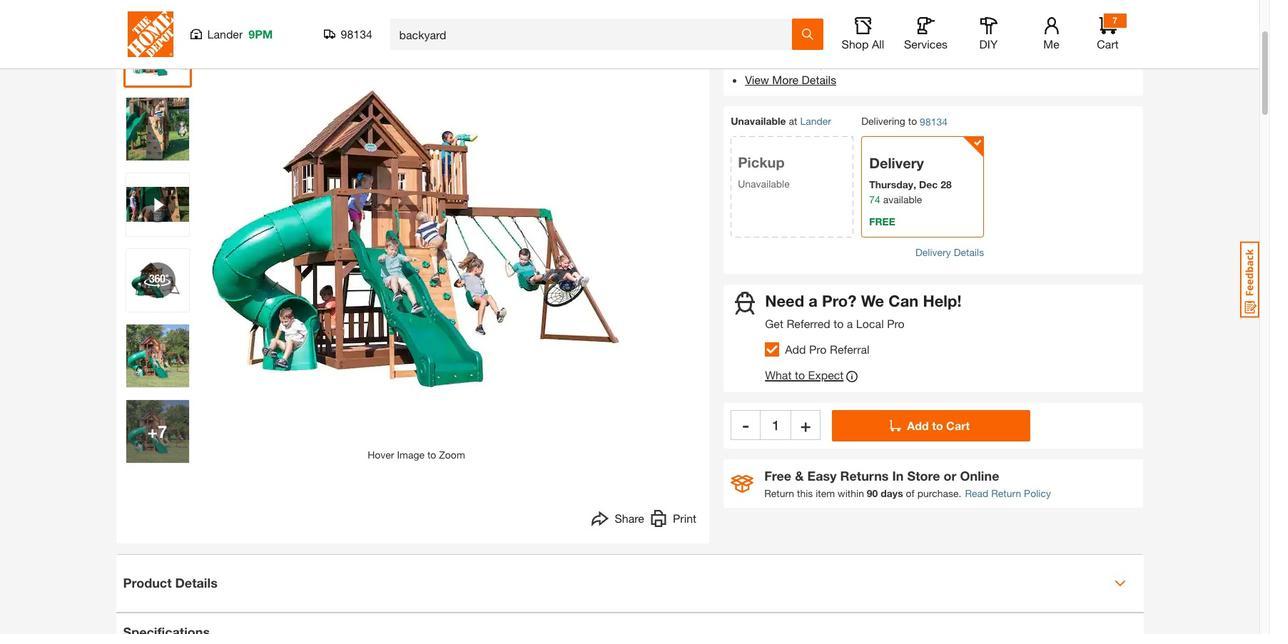 Task type: locate. For each thing, give the bounding box(es) containing it.
backyard discovery swing sets 2001015com e1.1 image
[[126, 97, 189, 160]]

delivery
[[870, 155, 924, 171], [916, 246, 951, 258]]

0 vertical spatial unavailable
[[731, 115, 786, 127]]

image
[[397, 449, 425, 461]]

2 horizontal spatial details
[[954, 246, 984, 258]]

shop all button
[[840, 17, 886, 51]]

1 vertical spatial 98134
[[920, 115, 948, 128]]

to
[[908, 115, 917, 127], [834, 317, 844, 331], [795, 368, 805, 382], [932, 419, 943, 433], [427, 449, 436, 461]]

pro up expect
[[809, 343, 827, 356]]

delivery details
[[916, 246, 984, 258]]

1 horizontal spatial cart
[[1097, 37, 1119, 51]]

disc
[[771, 38, 794, 52]]

What can we help you find today? search field
[[399, 19, 791, 49]]

to inside 'button'
[[795, 368, 805, 382]]

returns
[[840, 468, 889, 484]]

add to cart
[[907, 419, 970, 433]]

98134 inside button
[[341, 27, 373, 41]]

0 vertical spatial delivery
[[870, 155, 924, 171]]

0 horizontal spatial cart
[[947, 419, 970, 433]]

pro
[[887, 317, 905, 331], [809, 343, 827, 356]]

0 vertical spatial cart
[[1097, 37, 1119, 51]]

0 vertical spatial 7
[[1113, 15, 1118, 26]]

cart right me
[[1097, 37, 1119, 51]]

product details
[[123, 575, 218, 591]]

hover
[[368, 449, 394, 461]]

expect
[[808, 368, 844, 382]]

None field
[[761, 411, 791, 440]]

to right what
[[795, 368, 805, 382]]

cart inside button
[[947, 419, 970, 433]]

this
[[797, 488, 813, 500]]

details up "help!"
[[954, 246, 984, 258]]

+ for + 7
[[147, 421, 158, 441]]

store
[[908, 468, 940, 484]]

details down warranty
[[802, 73, 837, 86]]

312322287_s01 image
[[126, 249, 189, 312]]

backyard discovery swing sets 2001015com 77.3 image
[[126, 400, 189, 463]]

0 vertical spatial pro
[[887, 317, 905, 331]]

caret image
[[1115, 578, 1126, 589]]

0 horizontal spatial return
[[765, 488, 795, 500]]

return right read
[[992, 488, 1022, 500]]

thursday,
[[870, 178, 917, 190]]

add up store
[[907, 419, 929, 433]]

unavailable down the pickup
[[738, 177, 790, 190]]

1 vertical spatial 7
[[158, 421, 167, 441]]

to inside need a pro? we can help! get referred to a local pro
[[834, 317, 844, 331]]

1 vertical spatial pro
[[809, 343, 827, 356]]

7 for + 7
[[158, 421, 167, 441]]

unavailable at lander
[[731, 115, 832, 127]]

9pm
[[249, 27, 273, 41]]

print
[[673, 511, 697, 525]]

pickup
[[738, 154, 785, 170]]

1 horizontal spatial a
[[847, 317, 853, 331]]

shop all
[[842, 37, 885, 51]]

item
[[816, 488, 835, 500]]

0 horizontal spatial details
[[175, 575, 218, 591]]

cart up or
[[947, 419, 970, 433]]

expansive set with over 12 different features web disc swing and two slides 5 year warranty view more details
[[745, 21, 979, 86]]

7 inside cart 7
[[1113, 15, 1118, 26]]

details inside button
[[954, 246, 984, 258]]

a left local
[[847, 317, 853, 331]]

referral
[[830, 343, 870, 356]]

1 vertical spatial delivery
[[916, 246, 951, 258]]

lander
[[207, 27, 243, 41], [800, 115, 832, 127]]

0 horizontal spatial lander
[[207, 27, 243, 41]]

read
[[965, 488, 989, 500]]

1 horizontal spatial +
[[801, 416, 811, 436]]

0 horizontal spatial +
[[147, 421, 158, 441]]

delivery up "help!"
[[916, 246, 951, 258]]

to inside delivering to 98134
[[908, 115, 917, 127]]

1 horizontal spatial add
[[907, 419, 929, 433]]

online
[[960, 468, 1000, 484]]

1 horizontal spatial 98134
[[920, 115, 948, 128]]

2 vertical spatial details
[[175, 575, 218, 591]]

1 vertical spatial add
[[907, 419, 929, 433]]

lander 9pm
[[207, 27, 273, 41]]

0 vertical spatial a
[[809, 292, 818, 310]]

to up store
[[932, 419, 943, 433]]

-
[[743, 416, 749, 436]]

details right product
[[175, 575, 218, 591]]

delivery for delivery thursday, dec 28 74 available
[[870, 155, 924, 171]]

pro?
[[822, 292, 857, 310]]

0 vertical spatial 98134
[[341, 27, 373, 41]]

within
[[838, 488, 864, 500]]

free & easy returns in store or online return this item within 90 days of purchase. read return policy
[[765, 468, 1051, 500]]

+ inside button
[[801, 416, 811, 436]]

1 horizontal spatial 7
[[1113, 15, 1118, 26]]

return down free
[[765, 488, 795, 500]]

and
[[832, 38, 851, 52]]

98134 link
[[920, 114, 948, 129]]

+
[[801, 416, 811, 436], [147, 421, 158, 441]]

add pro referral
[[785, 343, 870, 356]]

28
[[941, 178, 952, 190]]

add up what to expect
[[785, 343, 806, 356]]

icon image
[[731, 475, 754, 493]]

unavailable left at
[[731, 115, 786, 127]]

of
[[906, 488, 915, 500]]

policy
[[1024, 488, 1051, 500]]

to left 98134 "link"
[[908, 115, 917, 127]]

0 horizontal spatial 98134
[[341, 27, 373, 41]]

unavailable
[[731, 115, 786, 127], [738, 177, 790, 190]]

cart
[[1097, 37, 1119, 51], [947, 419, 970, 433]]

12
[[873, 21, 886, 35]]

1 horizontal spatial pro
[[887, 317, 905, 331]]

a
[[809, 292, 818, 310], [847, 317, 853, 331]]

lander right at
[[800, 115, 832, 127]]

details
[[802, 73, 837, 86], [954, 246, 984, 258], [175, 575, 218, 591]]

1 horizontal spatial lander
[[800, 115, 832, 127]]

0 vertical spatial add
[[785, 343, 806, 356]]

1 return from the left
[[765, 488, 795, 500]]

90
[[867, 488, 878, 500]]

get
[[765, 317, 784, 331]]

pro down can
[[887, 317, 905, 331]]

1 vertical spatial a
[[847, 317, 853, 331]]

view more details link
[[745, 73, 837, 86]]

a up referred
[[809, 292, 818, 310]]

98134
[[341, 27, 373, 41], [920, 115, 948, 128]]

return
[[765, 488, 795, 500], [992, 488, 1022, 500]]

lander left "9pm"
[[207, 27, 243, 41]]

need a pro? we can help! get referred to a local pro
[[765, 292, 962, 331]]

easy
[[808, 468, 837, 484]]

add
[[785, 343, 806, 356], [907, 419, 929, 433]]

diy
[[980, 37, 998, 51]]

lander button
[[800, 115, 832, 127]]

1 vertical spatial details
[[954, 246, 984, 258]]

web
[[745, 38, 768, 52]]

1 horizontal spatial return
[[992, 488, 1022, 500]]

what to expect button
[[765, 368, 858, 386]]

product
[[123, 575, 172, 591]]

days
[[881, 488, 903, 500]]

1 vertical spatial cart
[[947, 419, 970, 433]]

0 horizontal spatial add
[[785, 343, 806, 356]]

product details button
[[116, 555, 1144, 612]]

what to expect
[[765, 368, 844, 382]]

delivery inside delivery details button
[[916, 246, 951, 258]]

dec
[[919, 178, 938, 190]]

74
[[870, 193, 881, 205]]

0 vertical spatial details
[[802, 73, 837, 86]]

delivery up 'thursday,'
[[870, 155, 924, 171]]

need
[[765, 292, 805, 310]]

0 horizontal spatial a
[[809, 292, 818, 310]]

in
[[893, 468, 904, 484]]

0 horizontal spatial 7
[[158, 421, 167, 441]]

add inside button
[[907, 419, 929, 433]]

delivery inside delivery thursday, dec 28 74 available
[[870, 155, 924, 171]]

details inside 'button'
[[175, 575, 218, 591]]

1 horizontal spatial details
[[802, 73, 837, 86]]

can
[[889, 292, 919, 310]]

to down pro?
[[834, 317, 844, 331]]



Task type: vqa. For each thing, say whether or not it's contained in the screenshot.
rightmost a
yes



Task type: describe. For each thing, give the bounding box(es) containing it.
feedback link image
[[1241, 241, 1260, 318]]

&
[[795, 468, 804, 484]]

all
[[872, 37, 885, 51]]

details for product details
[[175, 575, 218, 591]]

with
[[821, 21, 842, 35]]

two
[[854, 38, 875, 52]]

delivering
[[862, 115, 906, 127]]

delivery details button
[[916, 245, 984, 260]]

6329498163112 image
[[126, 173, 189, 236]]

available
[[883, 193, 922, 205]]

backyard discovery swing sets 2001015com 64.0 image
[[126, 22, 189, 85]]

expansive
[[745, 21, 798, 35]]

free
[[870, 215, 896, 227]]

or
[[944, 468, 957, 484]]

share button
[[592, 510, 645, 531]]

0 vertical spatial lander
[[207, 27, 243, 41]]

- button
[[731, 411, 761, 440]]

the home depot logo image
[[127, 11, 173, 57]]

details inside expansive set with over 12 different features web disc swing and two slides 5 year warranty view more details
[[802, 73, 837, 86]]

print button
[[650, 510, 697, 531]]

zoom
[[439, 449, 465, 461]]

we
[[861, 292, 885, 310]]

different
[[889, 21, 932, 35]]

slides
[[878, 38, 909, 52]]

pro inside need a pro? we can help! get referred to a local pro
[[887, 317, 905, 331]]

help!
[[923, 292, 962, 310]]

add for add to cart
[[907, 419, 929, 433]]

warranty
[[780, 55, 826, 69]]

features
[[935, 21, 979, 35]]

referred
[[787, 317, 831, 331]]

more
[[773, 73, 799, 86]]

shop
[[842, 37, 869, 51]]

share
[[615, 511, 645, 525]]

delivery for delivery details
[[916, 246, 951, 258]]

0 horizontal spatial pro
[[809, 343, 827, 356]]

1 vertical spatial unavailable
[[738, 177, 790, 190]]

7 for cart 7
[[1113, 15, 1118, 26]]

set
[[801, 21, 818, 35]]

add to cart button
[[832, 411, 1031, 442]]

details for delivery details
[[954, 246, 984, 258]]

view
[[745, 73, 769, 86]]

cart 7
[[1097, 15, 1119, 51]]

read return policy link
[[965, 486, 1051, 501]]

year
[[755, 55, 777, 69]]

over
[[845, 21, 870, 35]]

to left zoom
[[427, 449, 436, 461]]

+ button
[[791, 411, 821, 440]]

me
[[1044, 37, 1060, 51]]

what
[[765, 368, 792, 382]]

pickup unavailable
[[738, 154, 790, 190]]

free
[[765, 468, 792, 484]]

to for delivering to 98134
[[908, 115, 917, 127]]

services
[[904, 37, 948, 51]]

+ 7
[[147, 421, 167, 441]]

+ for +
[[801, 416, 811, 436]]

hover image to zoom
[[368, 449, 465, 461]]

diy button
[[966, 17, 1012, 51]]

delivery thursday, dec 28 74 available
[[870, 155, 952, 205]]

98134 inside delivering to 98134
[[920, 115, 948, 128]]

98134 button
[[324, 27, 373, 41]]

local
[[856, 317, 884, 331]]

5
[[745, 55, 752, 69]]

me button
[[1029, 17, 1075, 51]]

at
[[789, 115, 798, 127]]

to for add to cart
[[932, 419, 943, 433]]

2 return from the left
[[992, 488, 1022, 500]]

backyard discovery swing sets 2001015com 66.2 image
[[126, 324, 189, 387]]

services button
[[903, 17, 949, 51]]

to for what to expect
[[795, 368, 805, 382]]

swing
[[797, 38, 828, 52]]

1 vertical spatial lander
[[800, 115, 832, 127]]

hover image to zoom button
[[202, 19, 631, 462]]

add for add pro referral
[[785, 343, 806, 356]]

delivering to 98134
[[862, 115, 948, 128]]



